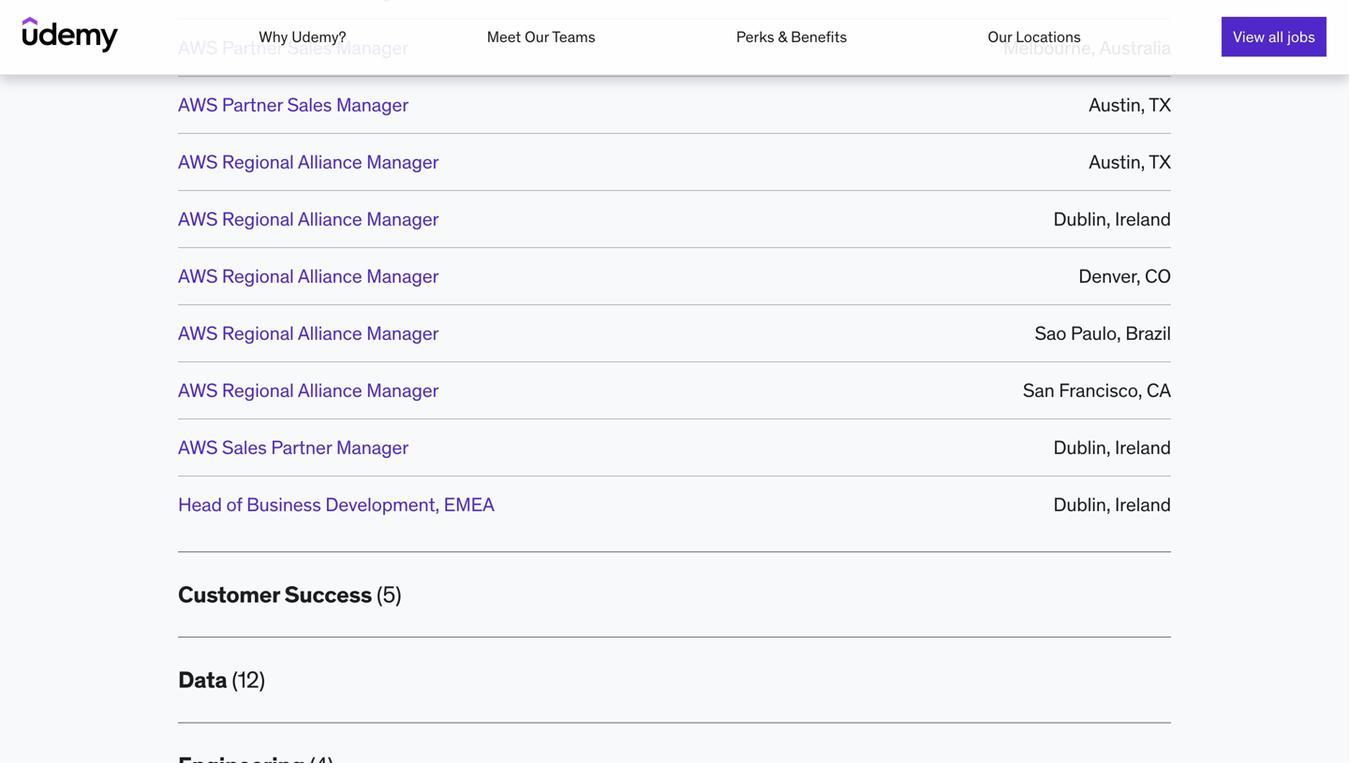 Task type: describe. For each thing, give the bounding box(es) containing it.
ireland for head of business development, emea
[[1115, 493, 1171, 517]]

meet
[[487, 27, 521, 46]]

alliance for austin, tx
[[298, 150, 362, 174]]

francisco,
[[1059, 379, 1142, 402]]

dublin, for aws regional alliance manager
[[1053, 207, 1111, 231]]

aws regional alliance manager for austin, tx
[[178, 150, 439, 174]]

sales for melbourne, australia
[[287, 36, 332, 59]]

emea
[[444, 493, 494, 517]]

success
[[285, 581, 372, 609]]

data (12)
[[178, 666, 265, 694]]

perks
[[736, 27, 774, 46]]

our locations
[[988, 27, 1081, 46]]

3 aws from the top
[[178, 150, 218, 174]]

regional for denver, co
[[222, 265, 294, 288]]

san
[[1023, 379, 1055, 402]]

aws regional alliance manager for sao paulo, brazil
[[178, 322, 439, 345]]

view
[[1233, 27, 1265, 46]]

udemy image
[[22, 17, 118, 52]]

aws regional alliance manager for denver, co
[[178, 265, 439, 288]]

customer success (5)
[[178, 581, 401, 609]]

sales for austin, tx
[[287, 93, 332, 116]]

(5)
[[377, 581, 401, 609]]

2 vertical spatial partner
[[271, 436, 332, 459]]

meet our teams link
[[487, 27, 595, 46]]

melbourne,
[[1004, 36, 1096, 59]]

ireland for aws regional alliance manager
[[1115, 207, 1171, 231]]

tx for aws regional alliance manager
[[1149, 150, 1171, 174]]

2 vertical spatial sales
[[222, 436, 267, 459]]

san francisco, ca
[[1023, 379, 1171, 402]]

2 aws from the top
[[178, 93, 218, 116]]

our locations link
[[988, 27, 1081, 46]]

aws regional alliance manager for dublin, ireland
[[178, 207, 439, 231]]

&
[[778, 27, 787, 46]]

tx for aws partner sales manager
[[1149, 93, 1171, 116]]

dublin, for head of business development, emea
[[1053, 493, 1111, 517]]

teams
[[552, 27, 595, 46]]

melbourne, australia
[[1004, 36, 1171, 59]]

dublin, ireland for head of business development, emea
[[1053, 493, 1171, 517]]

locations
[[1016, 27, 1081, 46]]

8 aws from the top
[[178, 436, 218, 459]]

1 aws from the top
[[178, 36, 218, 59]]

austin, for aws partner sales manager
[[1089, 93, 1145, 116]]

why
[[259, 27, 288, 46]]

austin, for aws regional alliance manager
[[1089, 150, 1145, 174]]

1 our from the left
[[525, 27, 549, 46]]

ca
[[1147, 379, 1171, 402]]

aws partner sales manager for austin, tx
[[178, 93, 409, 116]]

regional for san francisco, ca
[[222, 379, 294, 402]]

view all jobs link
[[1222, 17, 1327, 57]]

of
[[226, 493, 242, 517]]

dublin, ireland for aws sales partner manager
[[1053, 436, 1171, 459]]

udemy?
[[292, 27, 346, 46]]



Task type: vqa. For each thing, say whether or not it's contained in the screenshot.
stop
no



Task type: locate. For each thing, give the bounding box(es) containing it.
view all jobs
[[1233, 27, 1316, 46]]

2 vertical spatial dublin,
[[1053, 493, 1111, 517]]

2 vertical spatial dublin, ireland
[[1053, 493, 1171, 517]]

partner up the "business"
[[271, 436, 332, 459]]

jobs
[[1287, 27, 1316, 46]]

sao paulo, brazil
[[1035, 322, 1171, 345]]

denver, co
[[1079, 265, 1171, 288]]

0 vertical spatial austin, tx
[[1089, 93, 1171, 116]]

2 dublin, ireland from the top
[[1053, 436, 1171, 459]]

0 vertical spatial dublin,
[[1053, 207, 1111, 231]]

0 vertical spatial tx
[[1149, 93, 1171, 116]]

1 vertical spatial partner
[[222, 93, 283, 116]]

ireland for aws sales partner manager
[[1115, 436, 1171, 459]]

aws sales partner manager
[[178, 436, 409, 459]]

sao
[[1035, 322, 1067, 345]]

alliance for san francisco, ca
[[298, 379, 362, 402]]

1 vertical spatial sales
[[287, 93, 332, 116]]

tx
[[1149, 93, 1171, 116], [1149, 150, 1171, 174]]

1 vertical spatial aws partner sales manager
[[178, 93, 409, 116]]

3 dublin, ireland from the top
[[1053, 493, 1171, 517]]

1 vertical spatial tx
[[1149, 150, 1171, 174]]

co
[[1145, 265, 1171, 288]]

5 regional from the top
[[222, 379, 294, 402]]

4 aws regional alliance manager from the top
[[178, 322, 439, 345]]

dublin, for aws sales partner manager
[[1053, 436, 1111, 459]]

1 vertical spatial dublin, ireland
[[1053, 436, 1171, 459]]

austin, tx for aws partner sales manager
[[1089, 93, 1171, 116]]

1 austin, tx from the top
[[1089, 93, 1171, 116]]

1 austin, from the top
[[1089, 93, 1145, 116]]

partner
[[222, 36, 283, 59], [222, 93, 283, 116], [271, 436, 332, 459]]

5 aws regional alliance manager from the top
[[178, 379, 439, 402]]

(12)
[[232, 666, 265, 694]]

6 aws from the top
[[178, 322, 218, 345]]

development,
[[325, 493, 439, 517]]

2 austin, from the top
[[1089, 150, 1145, 174]]

7 aws from the top
[[178, 379, 218, 402]]

aws
[[178, 36, 218, 59], [178, 93, 218, 116], [178, 150, 218, 174], [178, 207, 218, 231], [178, 265, 218, 288], [178, 322, 218, 345], [178, 379, 218, 402], [178, 436, 218, 459]]

regional for austin, tx
[[222, 150, 294, 174]]

partner left "udemy?"
[[222, 36, 283, 59]]

2 vertical spatial ireland
[[1115, 493, 1171, 517]]

regional
[[222, 150, 294, 174], [222, 207, 294, 231], [222, 265, 294, 288], [222, 322, 294, 345], [222, 379, 294, 402]]

3 dublin, from the top
[[1053, 493, 1111, 517]]

1 horizontal spatial our
[[988, 27, 1012, 46]]

brazil
[[1126, 322, 1171, 345]]

2 austin, tx from the top
[[1089, 150, 1171, 174]]

alliance for dublin, ireland
[[298, 207, 362, 231]]

aws regional alliance manager
[[178, 150, 439, 174], [178, 207, 439, 231], [178, 265, 439, 288], [178, 322, 439, 345], [178, 379, 439, 402]]

regional for sao paulo, brazil
[[222, 322, 294, 345]]

2 aws regional alliance manager from the top
[[178, 207, 439, 231]]

2 regional from the top
[[222, 207, 294, 231]]

aws partner sales manager for melbourne, australia
[[178, 36, 409, 59]]

4 aws from the top
[[178, 207, 218, 231]]

2 our from the left
[[988, 27, 1012, 46]]

perks & benefits link
[[736, 27, 847, 46]]

3 alliance from the top
[[298, 265, 362, 288]]

our
[[525, 27, 549, 46], [988, 27, 1012, 46]]

manager
[[336, 36, 409, 59], [336, 93, 409, 116], [367, 150, 439, 174], [367, 207, 439, 231], [367, 265, 439, 288], [367, 322, 439, 345], [367, 379, 439, 402], [336, 436, 409, 459]]

head of business development, emea
[[178, 493, 494, 517]]

alliance for denver, co
[[298, 265, 362, 288]]

why udemy?
[[259, 27, 346, 46]]

1 aws partner sales manager from the top
[[178, 36, 409, 59]]

all
[[1269, 27, 1284, 46]]

5 aws from the top
[[178, 265, 218, 288]]

regional for dublin, ireland
[[222, 207, 294, 231]]

austin, tx for aws regional alliance manager
[[1089, 150, 1171, 174]]

australia
[[1100, 36, 1171, 59]]

data
[[178, 666, 227, 694]]

paulo,
[[1071, 322, 1121, 345]]

1 ireland from the top
[[1115, 207, 1171, 231]]

partner down why
[[222, 93, 283, 116]]

0 vertical spatial ireland
[[1115, 207, 1171, 231]]

benefits
[[791, 27, 847, 46]]

perks & benefits
[[736, 27, 847, 46]]

why udemy? link
[[259, 27, 346, 46]]

head
[[178, 493, 222, 517]]

2 dublin, from the top
[[1053, 436, 1111, 459]]

austin,
[[1089, 93, 1145, 116], [1089, 150, 1145, 174]]

0 vertical spatial sales
[[287, 36, 332, 59]]

meet our teams
[[487, 27, 595, 46]]

aws regional alliance manager for san francisco, ca
[[178, 379, 439, 402]]

1 dublin, from the top
[[1053, 207, 1111, 231]]

0 horizontal spatial our
[[525, 27, 549, 46]]

0 vertical spatial dublin, ireland
[[1053, 207, 1171, 231]]

1 vertical spatial austin,
[[1089, 150, 1145, 174]]

alliance for sao paulo, brazil
[[298, 322, 362, 345]]

1 tx from the top
[[1149, 93, 1171, 116]]

3 aws regional alliance manager from the top
[[178, 265, 439, 288]]

alliance
[[298, 150, 362, 174], [298, 207, 362, 231], [298, 265, 362, 288], [298, 322, 362, 345], [298, 379, 362, 402]]

0 vertical spatial aws partner sales manager
[[178, 36, 409, 59]]

1 alliance from the top
[[298, 150, 362, 174]]

4 regional from the top
[[222, 322, 294, 345]]

1 vertical spatial ireland
[[1115, 436, 1171, 459]]

dublin,
[[1053, 207, 1111, 231], [1053, 436, 1111, 459], [1053, 493, 1111, 517]]

austin, tx
[[1089, 93, 1171, 116], [1089, 150, 1171, 174]]

0 vertical spatial austin,
[[1089, 93, 1145, 116]]

our right meet
[[525, 27, 549, 46]]

business
[[247, 493, 321, 517]]

aws partner sales manager
[[178, 36, 409, 59], [178, 93, 409, 116]]

partner for austin, tx
[[222, 93, 283, 116]]

2 aws partner sales manager from the top
[[178, 93, 409, 116]]

1 vertical spatial dublin,
[[1053, 436, 1111, 459]]

partner for melbourne, australia
[[222, 36, 283, 59]]

1 regional from the top
[[222, 150, 294, 174]]

our left locations
[[988, 27, 1012, 46]]

0 vertical spatial partner
[[222, 36, 283, 59]]

3 regional from the top
[[222, 265, 294, 288]]

dublin, ireland
[[1053, 207, 1171, 231], [1053, 436, 1171, 459], [1053, 493, 1171, 517]]

5 alliance from the top
[[298, 379, 362, 402]]

1 aws regional alliance manager from the top
[[178, 150, 439, 174]]

2 tx from the top
[[1149, 150, 1171, 174]]

1 vertical spatial austin, tx
[[1089, 150, 1171, 174]]

1 dublin, ireland from the top
[[1053, 207, 1171, 231]]

dublin, ireland for aws regional alliance manager
[[1053, 207, 1171, 231]]

denver,
[[1079, 265, 1141, 288]]

2 alliance from the top
[[298, 207, 362, 231]]

ireland
[[1115, 207, 1171, 231], [1115, 436, 1171, 459], [1115, 493, 1171, 517]]

2 ireland from the top
[[1115, 436, 1171, 459]]

customer
[[178, 581, 280, 609]]

3 ireland from the top
[[1115, 493, 1171, 517]]

4 alliance from the top
[[298, 322, 362, 345]]

sales
[[287, 36, 332, 59], [287, 93, 332, 116], [222, 436, 267, 459]]



